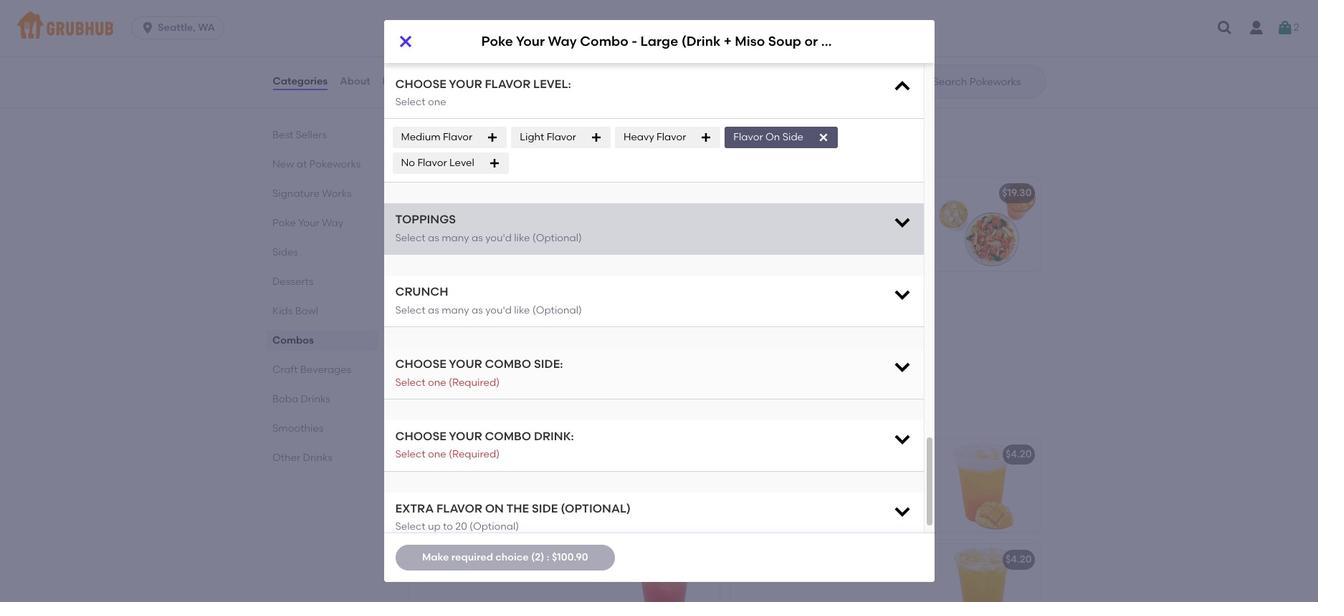 Task type: locate. For each thing, give the bounding box(es) containing it.
your inside mix up to 2 proteins with your choice of base, mix-ins, toppings, and flavor.
[[858, 208, 879, 220]]

and inside chicken or tofu with white rice, sweet corn, mandarin orange, edamame, surimi salad, wonton crisps, and pokeworks classic
[[451, 95, 471, 107]]

0 horizontal spatial pokeworks
[[309, 158, 360, 171]]

many down crunch
[[442, 304, 469, 317]]

your inside choose your flavor level: select one
[[449, 77, 482, 91]]

4 select from the top
[[395, 377, 425, 389]]

no
[[504, 21, 518, 33], [401, 157, 415, 169]]

$4.20 for lilikoi lemonade
[[1005, 449, 1032, 461]]

to inside mix up to 2 proteins with your choice of base, mix-ins, toppings, and flavor.
[[773, 208, 783, 220]]

0 vertical spatial you'd
[[485, 232, 512, 244]]

- up three proteins with your choice of mix ins, toppings, and flavor.
[[532, 293, 536, 305]]

1 vertical spatial choose
[[395, 358, 446, 371]]

1 vertical spatial drinks
[[303, 452, 332, 464]]

2 vertical spatial with
[[490, 313, 511, 325]]

up
[[758, 208, 771, 220], [428, 521, 441, 533]]

proteins inside three proteins with your choice of mix ins, toppings, and flavor.
[[448, 313, 488, 325]]

select down reviews
[[395, 96, 425, 108]]

1 $4.20 from the top
[[1005, 449, 1032, 461]]

svg image
[[397, 33, 414, 50], [892, 76, 912, 96], [487, 132, 498, 144], [892, 212, 912, 233], [892, 285, 912, 305], [892, 357, 912, 377], [892, 429, 912, 449]]

1 horizontal spatial 2
[[1294, 21, 1299, 34]]

select up extra
[[395, 449, 425, 461]]

0 horizontal spatial -
[[532, 293, 536, 305]]

one down mix
[[428, 377, 446, 389]]

svg image inside 2 button
[[1276, 19, 1294, 37]]

toppings,
[[820, 222, 865, 234], [456, 327, 502, 340]]

0 vertical spatial soup
[[768, 33, 801, 50]]

(optional) inside toppings select as many as you'd like (optional)
[[532, 232, 582, 244]]

new at pokeworks
[[272, 158, 360, 171]]

0 vertical spatial toppings,
[[820, 222, 865, 234]]

craft
[[272, 364, 297, 376], [407, 406, 447, 424]]

0 horizontal spatial ins,
[[438, 327, 454, 340]]

1 horizontal spatial no
[[504, 21, 518, 33]]

2 your from the top
[[449, 358, 482, 371]]

beverages up choose your combo drink: select one (required)
[[450, 406, 530, 424]]

0 vertical spatial of
[[739, 222, 749, 234]]

1 select from the top
[[395, 96, 425, 108]]

lemonade left the (2)
[[475, 554, 528, 566]]

classic down wonton
[[527, 95, 562, 107]]

1 horizontal spatial and
[[504, 327, 523, 340]]

on
[[765, 131, 780, 144]]

kids
[[272, 305, 292, 317]]

choose down mix
[[395, 358, 446, 371]]

beverages up the boba drinks
[[300, 364, 351, 376]]

1 vertical spatial like
[[514, 304, 530, 317]]

large left $7.80
[[640, 33, 678, 50]]

(required) inside choose your combo drink: select one (required)
[[449, 449, 500, 461]]

$4.20 for strawberry lemonade
[[1005, 554, 1032, 566]]

2 select from the top
[[395, 232, 425, 244]]

no up white
[[504, 21, 518, 33]]

combo down three proteins with your choice of mix ins, toppings, and flavor.
[[485, 358, 531, 371]]

crisps,
[[418, 95, 449, 107]]

0 vertical spatial kettle
[[821, 33, 859, 50]]

2 $4.20 button from the top
[[731, 545, 1040, 603]]

1 horizontal spatial your
[[444, 293, 466, 305]]

0 vertical spatial (optional)
[[532, 232, 582, 244]]

0 vertical spatial miso
[[735, 33, 765, 50]]

1 vertical spatial up
[[428, 521, 441, 533]]

0 horizontal spatial your
[[298, 217, 319, 229]]

flavor for medium flavor
[[443, 131, 472, 144]]

1 $4.20 button from the top
[[731, 440, 1040, 533]]

flavor up level
[[443, 131, 472, 144]]

lilikoi green tea image
[[933, 545, 1040, 603]]

$19.30
[[1002, 187, 1032, 199]]

or
[[804, 33, 818, 50], [460, 51, 470, 63], [663, 293, 673, 305]]

flavor for heavy flavor
[[657, 131, 686, 144]]

as
[[428, 232, 439, 244], [472, 232, 483, 244], [428, 304, 439, 317], [472, 304, 483, 317]]

1 your from the top
[[449, 77, 482, 91]]

flavor for light flavor
[[547, 131, 576, 144]]

classic left salt
[[401, 21, 436, 33]]

1 many from the top
[[442, 232, 469, 244]]

1 choose from the top
[[395, 77, 446, 91]]

2 vertical spatial (optional)
[[469, 521, 519, 533]]

salad,
[[506, 80, 535, 93]]

0 vertical spatial to
[[773, 208, 783, 220]]

0 vertical spatial (required)
[[449, 377, 500, 389]]

1 horizontal spatial soup
[[768, 33, 801, 50]]

craft up 'boba'
[[272, 364, 297, 376]]

choose up crisps,
[[395, 77, 446, 91]]

with inside chicken or tofu with white rice, sweet corn, mandarin orange, edamame, surimi salad, wonton crisps, and pokeworks classic
[[495, 51, 515, 63]]

smoothies
[[272, 423, 323, 435]]

1 horizontal spatial kettle
[[821, 33, 859, 50]]

flavor. down base,
[[739, 237, 769, 249]]

choose inside choose your combo side: select one (required)
[[395, 358, 446, 371]]

reviews
[[382, 75, 422, 87]]

to
[[773, 208, 783, 220], [443, 521, 453, 533]]

1 horizontal spatial -
[[632, 33, 637, 50]]

many inside crunch select as many as you'd like (optional)
[[442, 304, 469, 317]]

with
[[495, 51, 515, 63], [835, 208, 856, 220], [490, 313, 511, 325]]

lemonade inside button
[[475, 554, 528, 566]]

1 horizontal spatial your
[[858, 208, 879, 220]]

surimi
[[474, 80, 503, 93]]

your
[[858, 208, 879, 220], [513, 313, 534, 325]]

combo inside choose your combo drink: select one (required)
[[485, 430, 531, 444]]

level
[[449, 157, 474, 169]]

combos down kids bowl
[[272, 335, 314, 347]]

1 horizontal spatial choice
[[537, 313, 570, 325]]

drinks right 'boba'
[[300, 393, 330, 406]]

2 vertical spatial or
[[663, 293, 673, 305]]

choose your flavor level: select one
[[395, 77, 571, 108]]

you'd inside crunch select as many as you'd like (optional)
[[485, 304, 512, 317]]

craft beverages up choose your combo drink: select one (required)
[[407, 406, 530, 424]]

poke your way combo - large (drink + miso soup or kettle chips)
[[481, 33, 905, 50], [418, 293, 739, 305]]

of
[[739, 222, 749, 234], [572, 313, 582, 325]]

seattle,
[[158, 22, 196, 34]]

your for level:
[[449, 77, 482, 91]]

rice,
[[546, 51, 567, 63]]

kids bowl
[[272, 305, 318, 317]]

2 many from the top
[[442, 304, 469, 317]]

flavor right light
[[547, 131, 576, 144]]

toppings
[[395, 213, 456, 227]]

pokeworks inside chicken or tofu with white rice, sweet corn, mandarin orange, edamame, surimi salad, wonton crisps, and pokeworks classic
[[473, 95, 525, 107]]

drinks for boba drinks
[[300, 393, 330, 406]]

$4.20 button for lilikoi lemonade
[[731, 440, 1040, 533]]

required
[[451, 552, 493, 564]]

one for choose your combo drink:
[[428, 449, 446, 461]]

other
[[272, 452, 300, 464]]

2 button
[[1276, 15, 1299, 41]]

1 combo from the top
[[485, 358, 531, 371]]

seattle, wa button
[[131, 16, 230, 39]]

many
[[442, 232, 469, 244], [442, 304, 469, 317]]

one up extra
[[428, 449, 446, 461]]

you'd for toppings
[[485, 232, 512, 244]]

crunch
[[395, 285, 448, 299]]

2 inside mix up to 2 proteins with your choice of base, mix-ins, toppings, and flavor.
[[785, 208, 791, 220]]

up down extra
[[428, 521, 441, 533]]

1 vertical spatial ins,
[[438, 327, 454, 340]]

your for drink:
[[449, 430, 482, 444]]

your inside choose your combo drink: select one (required)
[[449, 430, 482, 444]]

ins, right base,
[[802, 222, 817, 234]]

0 horizontal spatial or
[[460, 51, 470, 63]]

0 horizontal spatial your
[[513, 313, 534, 325]]

0 horizontal spatial soup
[[635, 293, 660, 305]]

to up mix-
[[773, 208, 783, 220]]

$7.80
[[683, 31, 707, 43]]

0 vertical spatial proteins
[[793, 208, 833, 220]]

to left 20
[[443, 521, 453, 533]]

1 vertical spatial your
[[513, 313, 534, 325]]

1 vertical spatial combos
[[272, 335, 314, 347]]

many down toppings
[[442, 232, 469, 244]]

Search Pokeworks search field
[[931, 75, 1041, 89]]

your
[[516, 33, 545, 50], [298, 217, 319, 229], [444, 293, 466, 305]]

flavor inside choose your flavor level: select one
[[485, 77, 531, 91]]

your
[[449, 77, 482, 91], [449, 358, 482, 371], [449, 430, 482, 444]]

ins, right mix
[[438, 327, 454, 340]]

combo
[[580, 33, 628, 50], [493, 293, 530, 305]]

strawberry lemonade button
[[410, 545, 719, 603]]

0 vertical spatial 2
[[1294, 21, 1299, 34]]

choose up lilikoi
[[395, 430, 446, 444]]

select down extra
[[395, 521, 425, 533]]

1 horizontal spatial toppings,
[[820, 222, 865, 234]]

choose for choose your flavor level:
[[395, 77, 446, 91]]

select down crunch
[[395, 304, 425, 317]]

1 vertical spatial large
[[539, 293, 567, 305]]

0 horizontal spatial toppings,
[[456, 327, 502, 340]]

choice
[[882, 208, 915, 220], [537, 313, 570, 325], [495, 552, 529, 564]]

like inside toppings select as many as you'd like (optional)
[[514, 232, 530, 244]]

proteins up mix-
[[793, 208, 833, 220]]

three
[[418, 313, 446, 325]]

3 one from the top
[[428, 449, 446, 461]]

1 you'd from the top
[[485, 232, 512, 244]]

2 horizontal spatial poke
[[481, 33, 513, 50]]

poke up sides
[[272, 217, 296, 229]]

$4.20
[[1005, 449, 1032, 461], [1005, 554, 1032, 566]]

combos down medium flavor
[[407, 144, 470, 162]]

no down medium
[[401, 157, 415, 169]]

proteins right three
[[448, 313, 488, 325]]

1 horizontal spatial poke
[[418, 293, 442, 305]]

you'd up choose your combo side: select one (required)
[[485, 304, 512, 317]]

1 vertical spatial no
[[401, 157, 415, 169]]

lemonade right lilikoi
[[449, 449, 501, 461]]

one for choose your flavor level:
[[428, 96, 446, 108]]

0 vertical spatial up
[[758, 208, 771, 220]]

svg image for choose your combo side:
[[892, 357, 912, 377]]

one down edamame,
[[428, 96, 446, 108]]

5 select from the top
[[395, 449, 425, 461]]

craft up lilikoi
[[407, 406, 447, 424]]

1 vertical spatial craft beverages
[[407, 406, 530, 424]]

way down the 'works'
[[321, 217, 343, 229]]

0 vertical spatial many
[[442, 232, 469, 244]]

1 horizontal spatial flavor.
[[739, 237, 769, 249]]

$7.80 +
[[683, 31, 713, 43]]

pokeworks up the 'works'
[[309, 158, 360, 171]]

one inside choose your flavor level: select one
[[428, 96, 446, 108]]

2 horizontal spatial and
[[868, 222, 887, 234]]

2 horizontal spatial or
[[804, 33, 818, 50]]

6 select from the top
[[395, 521, 425, 533]]

0 vertical spatial $4.20 button
[[731, 440, 1040, 533]]

3 choose from the top
[[395, 430, 446, 444]]

you'd inside toppings select as many as you'd like (optional)
[[485, 232, 512, 244]]

(required) right lilikoi
[[449, 449, 500, 461]]

- left $7.80
[[632, 33, 637, 50]]

2 inside 2 button
[[1294, 21, 1299, 34]]

flavor for no flavor
[[521, 21, 550, 33]]

1 vertical spatial with
[[835, 208, 856, 220]]

craft beverages up the boba drinks
[[272, 364, 351, 376]]

like inside crunch select as many as you'd like (optional)
[[514, 304, 530, 317]]

(required) down three proteins with your choice of mix ins, toppings, and flavor.
[[449, 377, 500, 389]]

soup
[[768, 33, 801, 50], [635, 293, 660, 305]]

craft beverages
[[272, 364, 351, 376], [407, 406, 530, 424]]

kids bowl image
[[612, 22, 719, 115]]

(required) inside choose your combo side: select one (required)
[[449, 377, 500, 389]]

0 horizontal spatial combo
[[493, 293, 530, 305]]

1 horizontal spatial or
[[663, 293, 673, 305]]

lemonade inside 'button'
[[449, 449, 501, 461]]

large up three proteins with your choice of mix ins, toppings, and flavor.
[[539, 293, 567, 305]]

0 vertical spatial with
[[495, 51, 515, 63]]

0 vertical spatial craft
[[272, 364, 297, 376]]

(optional)
[[532, 232, 582, 244], [532, 304, 582, 317], [469, 521, 519, 533]]

toppings, right mix-
[[820, 222, 865, 234]]

2 (required) from the top
[[449, 449, 500, 461]]

your up three
[[444, 293, 466, 305]]

like
[[514, 232, 530, 244], [514, 304, 530, 317]]

your up white
[[516, 33, 545, 50]]

1 horizontal spatial large
[[640, 33, 678, 50]]

1 vertical spatial one
[[428, 377, 446, 389]]

2 you'd from the top
[[485, 304, 512, 317]]

(required)
[[449, 377, 500, 389], [449, 449, 500, 461]]

poke your way combo - regular (drink + miso soup or kettle chips) image
[[933, 178, 1040, 271]]

flavor down medium flavor
[[417, 157, 447, 169]]

1 (required) from the top
[[449, 377, 500, 389]]

pokeworks down 'surimi'
[[473, 95, 525, 107]]

1 horizontal spatial ins,
[[802, 222, 817, 234]]

toppings, down crunch select as many as you'd like (optional)
[[456, 327, 502, 340]]

1 one from the top
[[428, 96, 446, 108]]

2 vertical spatial one
[[428, 449, 446, 461]]

your inside choose your combo side: select one (required)
[[449, 358, 482, 371]]

0 vertical spatial your
[[858, 208, 879, 220]]

0 vertical spatial poke
[[481, 33, 513, 50]]

combos
[[407, 144, 470, 162], [272, 335, 314, 347]]

main navigation navigation
[[0, 0, 1318, 56]]

-
[[632, 33, 637, 50], [532, 293, 536, 305]]

up inside mix up to 2 proteins with your choice of base, mix-ins, toppings, and flavor.
[[758, 208, 771, 220]]

combo inside choose your combo side: select one (required)
[[485, 358, 531, 371]]

0 vertical spatial combo
[[580, 33, 628, 50]]

2 choose from the top
[[395, 358, 446, 371]]

choose inside choose your combo drink: select one (required)
[[395, 430, 446, 444]]

0 horizontal spatial (drink
[[570, 293, 599, 305]]

one inside choose your combo drink: select one (required)
[[428, 449, 446, 461]]

drinks
[[300, 393, 330, 406], [303, 452, 332, 464]]

(required) for side:
[[449, 377, 500, 389]]

2 $4.20 from the top
[[1005, 554, 1032, 566]]

1 like from the top
[[514, 232, 530, 244]]

3 select from the top
[[395, 304, 425, 317]]

or inside chicken or tofu with white rice, sweet corn, mandarin orange, edamame, surimi salad, wonton crisps, and pokeworks classic
[[460, 51, 470, 63]]

way up three proteins with your choice of mix ins, toppings, and flavor.
[[469, 293, 491, 305]]

flavor right heavy
[[657, 131, 686, 144]]

chicken
[[418, 51, 458, 63]]

like for toppings
[[514, 232, 530, 244]]

1 horizontal spatial pokeworks
[[473, 95, 525, 107]]

one
[[428, 96, 446, 108], [428, 377, 446, 389], [428, 449, 446, 461]]

boba drinks
[[272, 393, 330, 406]]

2
[[1294, 21, 1299, 34], [785, 208, 791, 220]]

2 like from the top
[[514, 304, 530, 317]]

2 horizontal spatial choice
[[882, 208, 915, 220]]

one inside choose your combo side: select one (required)
[[428, 377, 446, 389]]

(optional) inside extra flavor on the side (optional) select up to 20 (optional)
[[469, 521, 519, 533]]

1 horizontal spatial flavor
[[485, 77, 531, 91]]

1 vertical spatial chips)
[[707, 293, 739, 305]]

poke up 'tofu'
[[481, 33, 513, 50]]

drinks right other
[[303, 452, 332, 464]]

poke up three
[[418, 293, 442, 305]]

seattle, wa
[[158, 22, 215, 34]]

svg image for choose your combo drink:
[[892, 429, 912, 449]]

0 horizontal spatial chips)
[[707, 293, 739, 305]]

up inside extra flavor on the side (optional) select up to 20 (optional)
[[428, 521, 441, 533]]

signature
[[272, 188, 319, 200]]

0 horizontal spatial proteins
[[448, 313, 488, 325]]

combo left drink:
[[485, 430, 531, 444]]

0 vertical spatial large
[[640, 33, 678, 50]]

flavor. up side:
[[526, 327, 555, 340]]

1 horizontal spatial craft
[[407, 406, 447, 424]]

flavor up white
[[521, 21, 550, 33]]

kettle
[[821, 33, 859, 50], [675, 293, 704, 305]]

1 horizontal spatial to
[[773, 208, 783, 220]]

2 one from the top
[[428, 377, 446, 389]]

select inside toppings select as many as you'd like (optional)
[[395, 232, 425, 244]]

1 horizontal spatial of
[[739, 222, 749, 234]]

way up rice,
[[548, 33, 577, 50]]

beverages
[[300, 364, 351, 376], [450, 406, 530, 424]]

0 vertical spatial ins,
[[802, 222, 817, 234]]

svg image for crunch
[[892, 285, 912, 305]]

1 horizontal spatial combo
[[580, 33, 628, 50]]

choose inside choose your flavor level: select one
[[395, 77, 446, 91]]

2 combo from the top
[[485, 430, 531, 444]]

1 vertical spatial flavor
[[437, 502, 482, 516]]

0 horizontal spatial to
[[443, 521, 453, 533]]

miso
[[735, 33, 765, 50], [610, 293, 633, 305]]

your inside three proteins with your choice of mix ins, toppings, and flavor.
[[513, 313, 534, 325]]

you'd up crunch select as many as you'd like (optional)
[[485, 232, 512, 244]]

up up base,
[[758, 208, 771, 220]]

0 vertical spatial choice
[[882, 208, 915, 220]]

1 horizontal spatial beverages
[[450, 406, 530, 424]]

1 vertical spatial choice
[[537, 313, 570, 325]]

svg image for toppings
[[892, 212, 912, 233]]

select down mix
[[395, 377, 425, 389]]

(optional) inside crunch select as many as you'd like (optional)
[[532, 304, 582, 317]]

select down toppings
[[395, 232, 425, 244]]

svg image
[[1216, 19, 1233, 37], [1276, 19, 1294, 37], [141, 21, 155, 35], [591, 132, 602, 144], [700, 132, 712, 144], [818, 132, 829, 144], [489, 158, 500, 169], [892, 502, 912, 522]]

mandarin
[[476, 66, 524, 78]]

chips)
[[862, 33, 905, 50], [707, 293, 739, 305]]

0 vertical spatial combos
[[407, 144, 470, 162]]

flavor.
[[739, 237, 769, 249], [526, 327, 555, 340]]

1 vertical spatial 2
[[785, 208, 791, 220]]

select inside choose your flavor level: select one
[[395, 96, 425, 108]]

classic
[[401, 21, 436, 33], [527, 95, 562, 107]]

your down signature works
[[298, 217, 319, 229]]

1 vertical spatial $4.20 button
[[731, 545, 1040, 603]]

way
[[548, 33, 577, 50], [321, 217, 343, 229], [469, 293, 491, 305]]

3 your from the top
[[449, 430, 482, 444]]

poke your way combo - large (drink + miso soup or kettle chips) image
[[612, 283, 719, 376]]

$4.20 button
[[731, 440, 1040, 533], [731, 545, 1040, 603]]

classic inside chicken or tofu with white rice, sweet corn, mandarin orange, edamame, surimi salad, wonton crisps, and pokeworks classic
[[527, 95, 562, 107]]

many inside toppings select as many as you'd like (optional)
[[442, 232, 469, 244]]

2 vertical spatial and
[[504, 327, 523, 340]]



Task type: vqa. For each thing, say whether or not it's contained in the screenshot.
Select
yes



Task type: describe. For each thing, give the bounding box(es) containing it.
strawberry lemonade
[[418, 554, 528, 566]]

drinks for other drinks
[[303, 452, 332, 464]]

many for crunch
[[442, 304, 469, 317]]

side:
[[534, 358, 563, 371]]

0 vertical spatial or
[[804, 33, 818, 50]]

1 vertical spatial pokeworks
[[309, 158, 360, 171]]

to inside extra flavor on the side (optional) select up to 20 (optional)
[[443, 521, 453, 533]]

other drinks
[[272, 452, 332, 464]]

your for side:
[[449, 358, 482, 371]]

as right three
[[472, 304, 483, 317]]

base,
[[751, 222, 778, 234]]

1 vertical spatial kettle
[[675, 293, 704, 305]]

1 vertical spatial way
[[321, 217, 343, 229]]

one for choose your combo side:
[[428, 377, 446, 389]]

no flavor level
[[401, 157, 474, 169]]

0 horizontal spatial miso
[[610, 293, 633, 305]]

1 vertical spatial combo
[[493, 293, 530, 305]]

flavor left on on the top of page
[[733, 131, 763, 144]]

choose for choose your combo drink:
[[395, 430, 446, 444]]

tofu
[[473, 51, 492, 63]]

1 vertical spatial beverages
[[450, 406, 530, 424]]

select inside choose your combo side: select one (required)
[[395, 377, 425, 389]]

(required) for drink:
[[449, 449, 500, 461]]

classic salt
[[401, 21, 457, 33]]

toppings select as many as you'd like (optional)
[[395, 213, 582, 244]]

make required choice (2) : $100.90
[[422, 552, 588, 564]]

0 horizontal spatial craft
[[272, 364, 297, 376]]

reviews button
[[382, 56, 423, 108]]

extra flavor on the side (optional) select up to 20 (optional)
[[395, 502, 631, 533]]

crunch select as many as you'd like (optional)
[[395, 285, 582, 317]]

flavor on side
[[733, 131, 803, 144]]

no flavor
[[504, 21, 550, 33]]

strawberry
[[418, 554, 473, 566]]

2 vertical spatial choice
[[495, 552, 529, 564]]

as down crunch
[[428, 304, 439, 317]]

best
[[272, 129, 293, 141]]

1 vertical spatial -
[[532, 293, 536, 305]]

signature works combo (drink + miso soup or kettle chips) image
[[612, 178, 719, 271]]

chicken or tofu with white rice, sweet corn, mandarin orange, edamame, surimi salad, wonton crisps, and pokeworks classic
[[418, 51, 574, 107]]

as down toppings
[[428, 232, 439, 244]]

2 vertical spatial poke
[[418, 293, 442, 305]]

svg image for choose your flavor level:
[[892, 76, 912, 96]]

medium
[[401, 131, 440, 144]]

select inside crunch select as many as you'd like (optional)
[[395, 304, 425, 317]]

ins, inside three proteins with your choice of mix ins, toppings, and flavor.
[[438, 327, 454, 340]]

(optional)
[[561, 502, 631, 516]]

drink:
[[534, 430, 574, 444]]

$4.20 button for strawberry lemonade
[[731, 545, 1040, 603]]

sides
[[272, 247, 298, 259]]

1 vertical spatial poke your way combo - large (drink + miso soup or kettle chips)
[[418, 293, 739, 305]]

mango lemonade image
[[933, 440, 1040, 533]]

level:
[[533, 77, 571, 91]]

0 vertical spatial craft beverages
[[272, 364, 351, 376]]

no for no flavor level
[[401, 157, 415, 169]]

many for toppings
[[442, 232, 469, 244]]

flavor. inside three proteins with your choice of mix ins, toppings, and flavor.
[[526, 327, 555, 340]]

1 horizontal spatial chips)
[[862, 33, 905, 50]]

medium flavor
[[401, 131, 472, 144]]

the
[[506, 502, 529, 516]]

categories
[[273, 75, 328, 87]]

1 horizontal spatial (drink
[[681, 33, 721, 50]]

salt
[[438, 21, 457, 33]]

choose your combo side: select one (required)
[[395, 358, 563, 389]]

toppings, inside mix up to 2 proteins with your choice of base, mix-ins, toppings, and flavor.
[[820, 222, 865, 234]]

combo for drink:
[[485, 430, 531, 444]]

best sellers
[[272, 129, 327, 141]]

heavy flavor
[[623, 131, 686, 144]]

with inside three proteins with your choice of mix ins, toppings, and flavor.
[[490, 313, 511, 325]]

new
[[272, 158, 294, 171]]

(optional) for toppings
[[532, 232, 582, 244]]

white
[[517, 51, 544, 63]]

:
[[547, 552, 549, 564]]

lilikoi lemonade image
[[612, 440, 719, 533]]

0 vertical spatial beverages
[[300, 364, 351, 376]]

1 vertical spatial soup
[[635, 293, 660, 305]]

at
[[296, 158, 307, 171]]

no for no flavor
[[504, 21, 518, 33]]

desserts
[[272, 276, 313, 288]]

works
[[322, 188, 351, 200]]

select inside choose your combo drink: select one (required)
[[395, 449, 425, 461]]

1 horizontal spatial way
[[469, 293, 491, 305]]

combo for side:
[[485, 358, 531, 371]]

orange,
[[526, 66, 564, 78]]

poke your way
[[272, 217, 343, 229]]

make
[[422, 552, 449, 564]]

select inside extra flavor on the side (optional) select up to 20 (optional)
[[395, 521, 425, 533]]

toppings, inside three proteins with your choice of mix ins, toppings, and flavor.
[[456, 327, 502, 340]]

as up crunch select as many as you'd like (optional)
[[472, 232, 483, 244]]

signature works
[[272, 188, 351, 200]]

and inside three proteins with your choice of mix ins, toppings, and flavor.
[[504, 327, 523, 340]]

mix up to 2 proteins with your choice of base, mix-ins, toppings, and flavor.
[[739, 208, 915, 249]]

wa
[[198, 22, 215, 34]]

0 horizontal spatial large
[[539, 293, 567, 305]]

choice inside mix up to 2 proteins with your choice of base, mix-ins, toppings, and flavor.
[[882, 208, 915, 220]]

and inside mix up to 2 proteins with your choice of base, mix-ins, toppings, and flavor.
[[868, 222, 887, 234]]

corn,
[[449, 66, 474, 78]]

heavy
[[623, 131, 654, 144]]

2 horizontal spatial +
[[724, 33, 732, 50]]

mix
[[418, 327, 435, 340]]

0 horizontal spatial classic
[[401, 21, 436, 33]]

choose your combo drink: select one (required)
[[395, 430, 574, 461]]

lemonade for lilikoi lemonade
[[449, 449, 501, 461]]

0 vertical spatial -
[[632, 33, 637, 50]]

$100.90
[[552, 552, 588, 564]]

lilikoi
[[418, 449, 446, 461]]

1 horizontal spatial miso
[[735, 33, 765, 50]]

1 horizontal spatial craft beverages
[[407, 406, 530, 424]]

of inside mix up to 2 proteins with your choice of base, mix-ins, toppings, and flavor.
[[739, 222, 749, 234]]

edamame,
[[418, 80, 472, 93]]

about
[[340, 75, 370, 87]]

(2)
[[531, 552, 544, 564]]

extra
[[395, 502, 434, 516]]

0 vertical spatial way
[[548, 33, 577, 50]]

side
[[782, 131, 803, 144]]

1 horizontal spatial +
[[707, 31, 713, 43]]

0 vertical spatial your
[[516, 33, 545, 50]]

light flavor
[[520, 131, 576, 144]]

svg image inside seattle, wa button
[[141, 21, 155, 35]]

flavor inside extra flavor on the side (optional) select up to 20 (optional)
[[437, 502, 482, 516]]

1 vertical spatial (drink
[[570, 293, 599, 305]]

three proteins with your choice of mix ins, toppings, and flavor.
[[418, 313, 582, 340]]

about button
[[339, 56, 371, 108]]

boba
[[272, 393, 298, 406]]

mix-
[[780, 222, 802, 234]]

(optional) for crunch
[[532, 304, 582, 317]]

0 horizontal spatial combos
[[272, 335, 314, 347]]

choose for choose your combo side:
[[395, 358, 446, 371]]

light
[[520, 131, 544, 144]]

categories button
[[272, 56, 328, 108]]

1 vertical spatial your
[[298, 217, 319, 229]]

0 horizontal spatial +
[[602, 293, 608, 305]]

wonton
[[538, 80, 574, 93]]

of inside three proteins with your choice of mix ins, toppings, and flavor.
[[572, 313, 582, 325]]

sweet
[[418, 66, 447, 78]]

0 vertical spatial poke your way combo - large (drink + miso soup or kettle chips)
[[481, 33, 905, 50]]

ins, inside mix up to 2 proteins with your choice of base, mix-ins, toppings, and flavor.
[[802, 222, 817, 234]]

strawberry lemonade image
[[612, 545, 719, 603]]

with inside mix up to 2 proteins with your choice of base, mix-ins, toppings, and flavor.
[[835, 208, 856, 220]]

choice inside three proteins with your choice of mix ins, toppings, and flavor.
[[537, 313, 570, 325]]

lilikoi lemonade
[[418, 449, 501, 461]]

bowl
[[295, 305, 318, 317]]

sellers
[[295, 129, 327, 141]]

search icon image
[[910, 73, 927, 90]]

side
[[532, 502, 558, 516]]

lilikoi lemonade button
[[410, 440, 719, 533]]

on
[[485, 502, 504, 516]]

20
[[455, 521, 467, 533]]

you'd for crunch
[[485, 304, 512, 317]]

like for crunch
[[514, 304, 530, 317]]

proteins inside mix up to 2 proteins with your choice of base, mix-ins, toppings, and flavor.
[[793, 208, 833, 220]]

flavor. inside mix up to 2 proteins with your choice of base, mix-ins, toppings, and flavor.
[[739, 237, 769, 249]]

0 horizontal spatial poke
[[272, 217, 296, 229]]

lemonade for strawberry lemonade
[[475, 554, 528, 566]]

mix
[[739, 208, 756, 220]]

flavor for no flavor level
[[417, 157, 447, 169]]



